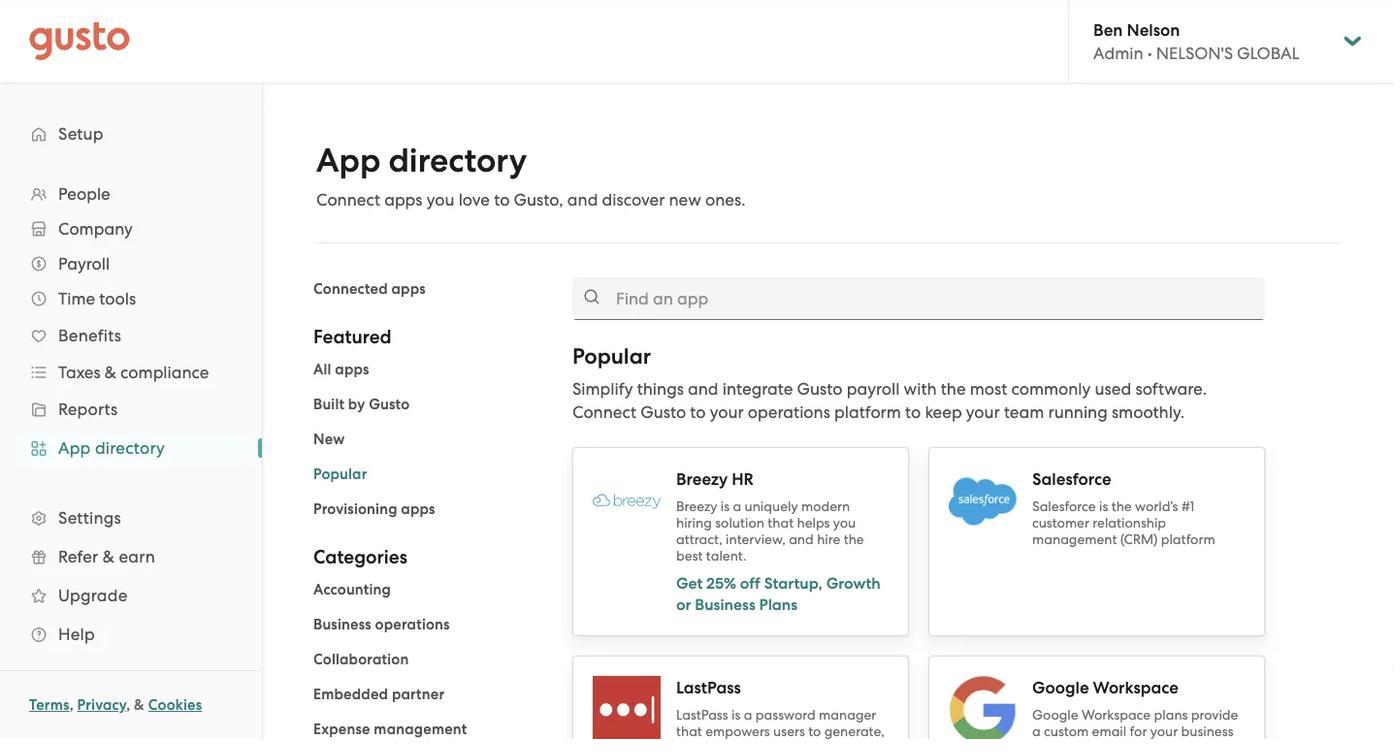Task type: locate. For each thing, give the bounding box(es) containing it.
the up 'keep' at the bottom right
[[941, 379, 966, 399]]

the right 'hire'
[[844, 532, 864, 548]]

1 horizontal spatial app
[[316, 141, 381, 180]]

1 horizontal spatial platform
[[1161, 532, 1215, 548]]

0 vertical spatial popular
[[572, 343, 651, 369]]

,
[[69, 697, 74, 714], [126, 697, 130, 714]]

1 vertical spatial breezy
[[676, 499, 717, 515]]

0 horizontal spatial popular
[[313, 466, 367, 483]]

1 vertical spatial a
[[744, 707, 752, 723]]

most
[[970, 379, 1007, 399]]

0 vertical spatial and
[[567, 190, 598, 210]]

custom
[[1044, 724, 1089, 739]]

payroll
[[58, 254, 110, 274]]

app
[[316, 141, 381, 180], [58, 438, 91, 458]]

a left custom
[[1032, 724, 1041, 739]]

0 vertical spatial salesforce
[[1032, 469, 1111, 489]]

directory down reports link
[[95, 438, 165, 458]]

0 horizontal spatial gusto
[[369, 396, 410, 413]]

google workspace google workspace plans provide a custom email for your busines
[[1032, 678, 1238, 739]]

apps for connected apps
[[391, 280, 426, 298]]

best
[[676, 548, 703, 564]]

0 vertical spatial business
[[695, 596, 756, 615]]

built by gusto
[[313, 396, 410, 413]]

popular up the simplify
[[572, 343, 651, 369]]

business
[[695, 596, 756, 615], [313, 616, 371, 633]]

gusto right by
[[369, 396, 410, 413]]

salesforce logo image
[[949, 478, 1017, 525]]

time tools button
[[19, 281, 243, 316]]

apps right "all"
[[335, 361, 369, 378]]

home image
[[29, 22, 130, 61]]

connect down the simplify
[[572, 403, 636, 422]]

0 vertical spatial the
[[941, 379, 966, 399]]

built by gusto link
[[313, 396, 410, 413]]

expense management
[[313, 721, 467, 738]]

2 vertical spatial and
[[789, 532, 814, 548]]

list
[[0, 177, 262, 654], [313, 358, 543, 521], [313, 578, 543, 739]]

apps right provisioning
[[401, 501, 435, 518]]

None search field
[[572, 277, 1265, 320]]

2 horizontal spatial is
[[1099, 499, 1108, 515]]

gusto left payroll on the bottom right
[[797, 379, 843, 399]]

1 horizontal spatial you
[[833, 515, 856, 531]]

featured
[[313, 326, 392, 348]]

1 vertical spatial workspace
[[1082, 707, 1151, 723]]

1 horizontal spatial the
[[941, 379, 966, 399]]

1 vertical spatial directory
[[95, 438, 165, 458]]

connect inside simplify things and integrate gusto payroll with the most commonly used software. connect gusto to your operations platform to keep your team running smoothly.
[[572, 403, 636, 422]]

& left cookies
[[134, 697, 145, 714]]

directory for app directory connect apps you love to gusto, and discover new ones.
[[388, 141, 527, 180]]

benefits link
[[19, 318, 243, 353]]

0 horizontal spatial you
[[427, 190, 454, 210]]

business down 25%
[[695, 596, 756, 615]]

popular down new
[[313, 466, 367, 483]]

1 vertical spatial that
[[676, 724, 702, 739]]

hire
[[817, 532, 840, 548]]

app inside list
[[58, 438, 91, 458]]

a inside lastpass lastpass is a password manager that empowers users to generate
[[744, 707, 752, 723]]

directory inside list
[[95, 438, 165, 458]]

1 horizontal spatial is
[[731, 707, 740, 723]]

1 vertical spatial and
[[688, 379, 718, 399]]

1 vertical spatial management
[[374, 721, 467, 738]]

0 vertical spatial google
[[1032, 678, 1089, 698]]

1 vertical spatial lastpass
[[676, 707, 728, 723]]

you up 'hire'
[[833, 515, 856, 531]]

and right things
[[688, 379, 718, 399]]

connect up connected
[[316, 190, 380, 210]]

1 vertical spatial connect
[[572, 403, 636, 422]]

company
[[58, 219, 133, 239]]

0 vertical spatial management
[[1032, 532, 1117, 548]]

breezy up hiring on the bottom of page
[[676, 499, 717, 515]]

apps right connected
[[391, 280, 426, 298]]

your down plans
[[1150, 724, 1178, 739]]

1 horizontal spatial directory
[[388, 141, 527, 180]]

•
[[1147, 43, 1152, 63]]

1 breezy from the top
[[676, 469, 728, 489]]

1 horizontal spatial ,
[[126, 697, 130, 714]]

a inside breezy hr breezy is a uniquely modern hiring solution that helps you attract, interview, and hire the best talent. get 25% off startup, growth or business plans
[[733, 499, 741, 515]]

business inside breezy hr breezy is a uniquely modern hiring solution that helps you attract, interview, and hire the best talent. get 25% off startup, growth or business plans
[[695, 596, 756, 615]]

a
[[733, 499, 741, 515], [744, 707, 752, 723], [1032, 724, 1041, 739]]

list for categories
[[313, 578, 543, 739]]

list containing all apps
[[313, 358, 543, 521]]

popular inside list
[[313, 466, 367, 483]]

1 vertical spatial popular
[[313, 466, 367, 483]]

help
[[58, 625, 95, 644]]

by
[[348, 396, 365, 413]]

0 horizontal spatial and
[[567, 190, 598, 210]]

1 horizontal spatial your
[[966, 403, 1000, 422]]

1 vertical spatial &
[[103, 547, 115, 567]]

& right taxes
[[105, 363, 116, 382]]

solution
[[715, 515, 764, 531]]

is inside salesforce salesforce is the world's #1 customer relationship management (crm) platform
[[1099, 499, 1108, 515]]

connect
[[316, 190, 380, 210], [572, 403, 636, 422]]

operations down integrate
[[748, 403, 830, 422]]

operations up collaboration link
[[375, 616, 450, 633]]

1 vertical spatial salesforce
[[1032, 499, 1096, 515]]

team
[[1004, 403, 1044, 422]]

0 vertical spatial lastpass
[[676, 678, 741, 698]]

the up relationship
[[1111, 499, 1132, 515]]

, left privacy link
[[69, 697, 74, 714]]

with
[[904, 379, 937, 399]]

0 horizontal spatial that
[[676, 724, 702, 739]]

1 horizontal spatial a
[[744, 707, 752, 723]]

and inside breezy hr breezy is a uniquely modern hiring solution that helps you attract, interview, and hire the best talent. get 25% off startup, growth or business plans
[[789, 532, 814, 548]]

list containing accounting
[[313, 578, 543, 739]]

google
[[1032, 678, 1089, 698], [1032, 707, 1078, 723]]

things
[[637, 379, 684, 399]]

you left 'love'
[[427, 190, 454, 210]]

1 horizontal spatial connect
[[572, 403, 636, 422]]

your
[[710, 403, 744, 422], [966, 403, 1000, 422], [1150, 724, 1178, 739]]

ben
[[1093, 20, 1123, 40]]

& inside dropdown button
[[105, 363, 116, 382]]

1 horizontal spatial operations
[[748, 403, 830, 422]]

business operations link
[[313, 616, 450, 633]]

1 horizontal spatial popular
[[572, 343, 651, 369]]

platform down payroll on the bottom right
[[834, 403, 901, 422]]

2 , from the left
[[126, 697, 130, 714]]

cookies
[[148, 697, 202, 714]]

0 vertical spatial that
[[768, 515, 794, 531]]

0 horizontal spatial your
[[710, 403, 744, 422]]

settings link
[[19, 501, 243, 536]]

0 horizontal spatial management
[[374, 721, 467, 738]]

1 horizontal spatial management
[[1032, 532, 1117, 548]]

, left cookies
[[126, 697, 130, 714]]

1 horizontal spatial and
[[688, 379, 718, 399]]

platform inside simplify things and integrate gusto payroll with the most commonly used software. connect gusto to your operations platform to keep your team running smoothly.
[[834, 403, 901, 422]]

operations inside simplify things and integrate gusto payroll with the most commonly used software. connect gusto to your operations platform to keep your team running smoothly.
[[748, 403, 830, 422]]

apps left 'love'
[[384, 190, 422, 210]]

privacy link
[[77, 697, 126, 714]]

0 vertical spatial directory
[[388, 141, 527, 180]]

your down integrate
[[710, 403, 744, 422]]

platform
[[834, 403, 901, 422], [1161, 532, 1215, 548]]

accounting
[[313, 581, 391, 599]]

the
[[941, 379, 966, 399], [1111, 499, 1132, 515], [844, 532, 864, 548]]

that left empowers
[[676, 724, 702, 739]]

you
[[427, 190, 454, 210], [833, 515, 856, 531]]

0 horizontal spatial connect
[[316, 190, 380, 210]]

commonly
[[1011, 379, 1091, 399]]

0 horizontal spatial ,
[[69, 697, 74, 714]]

1 vertical spatial operations
[[375, 616, 450, 633]]

workspace up email
[[1082, 707, 1151, 723]]

embedded
[[313, 686, 388, 703]]

0 vertical spatial &
[[105, 363, 116, 382]]

app directory link
[[19, 431, 243, 466]]

is for lastpass
[[731, 707, 740, 723]]

1 vertical spatial google
[[1032, 707, 1078, 723]]

directory
[[388, 141, 527, 180], [95, 438, 165, 458]]

1 salesforce from the top
[[1032, 469, 1111, 489]]

2 horizontal spatial and
[[789, 532, 814, 548]]

love
[[458, 190, 490, 210]]

that down uniquely
[[768, 515, 794, 531]]

earn
[[119, 547, 155, 567]]

2 horizontal spatial gusto
[[797, 379, 843, 399]]

and right gusto,
[[567, 190, 598, 210]]

0 horizontal spatial business
[[313, 616, 371, 633]]

(crm)
[[1120, 532, 1158, 548]]

1 horizontal spatial that
[[768, 515, 794, 531]]

2 horizontal spatial a
[[1032, 724, 1041, 739]]

app inside app directory connect apps you love to gusto, and discover new ones.
[[316, 141, 381, 180]]

modern
[[801, 499, 850, 515]]

0 vertical spatial connect
[[316, 190, 380, 210]]

1 vertical spatial the
[[1111, 499, 1132, 515]]

& left earn at left
[[103, 547, 115, 567]]

apps for all apps
[[335, 361, 369, 378]]

apps inside app directory connect apps you love to gusto, and discover new ones.
[[384, 190, 422, 210]]

and down helps
[[789, 532, 814, 548]]

2 horizontal spatial your
[[1150, 724, 1178, 739]]

2 google from the top
[[1032, 707, 1078, 723]]

is up relationship
[[1099, 499, 1108, 515]]

accounting link
[[313, 581, 391, 599]]

1 horizontal spatial business
[[695, 596, 756, 615]]

0 vertical spatial app
[[316, 141, 381, 180]]

1 horizontal spatial gusto
[[640, 403, 686, 422]]

1 google from the top
[[1032, 678, 1089, 698]]

management
[[1032, 532, 1117, 548], [374, 721, 467, 738]]

privacy
[[77, 697, 126, 714]]

0 horizontal spatial platform
[[834, 403, 901, 422]]

platform down #1
[[1161, 532, 1215, 548]]

smoothly.
[[1112, 403, 1184, 422]]

you inside breezy hr breezy is a uniquely modern hiring solution that helps you attract, interview, and hire the best talent. get 25% off startup, growth or business plans
[[833, 515, 856, 531]]

management inside list
[[374, 721, 467, 738]]

app for app directory
[[58, 438, 91, 458]]

categories
[[313, 546, 407, 568]]

integrate
[[722, 379, 793, 399]]

0 vertical spatial platform
[[834, 403, 901, 422]]

2 salesforce from the top
[[1032, 499, 1096, 515]]

your down most
[[966, 403, 1000, 422]]

&
[[105, 363, 116, 382], [103, 547, 115, 567], [134, 697, 145, 714]]

refer
[[58, 547, 98, 567]]

1 vertical spatial platform
[[1161, 532, 1215, 548]]

0 horizontal spatial a
[[733, 499, 741, 515]]

0 vertical spatial you
[[427, 190, 454, 210]]

1 vertical spatial you
[[833, 515, 856, 531]]

2 vertical spatial the
[[844, 532, 864, 548]]

and
[[567, 190, 598, 210], [688, 379, 718, 399], [789, 532, 814, 548]]

0 horizontal spatial is
[[721, 499, 730, 515]]

simplify
[[572, 379, 633, 399]]

is up the solution
[[721, 499, 730, 515]]

all apps link
[[313, 361, 369, 378]]

provide
[[1191, 707, 1238, 723]]

1 vertical spatial business
[[313, 616, 371, 633]]

global
[[1237, 43, 1299, 63]]

1 lastpass from the top
[[676, 678, 741, 698]]

1 vertical spatial app
[[58, 438, 91, 458]]

company button
[[19, 211, 243, 246]]

0 horizontal spatial directory
[[95, 438, 165, 458]]

collaboration link
[[313, 651, 409, 668]]

is inside breezy hr breezy is a uniquely modern hiring solution that helps you attract, interview, and hire the best talent. get 25% off startup, growth or business plans
[[721, 499, 730, 515]]

breezy left hr
[[676, 469, 728, 489]]

0 horizontal spatial operations
[[375, 616, 450, 633]]

running
[[1048, 403, 1108, 422]]

to inside lastpass lastpass is a password manager that empowers users to generate
[[808, 724, 821, 739]]

email
[[1092, 724, 1126, 739]]

list containing people
[[0, 177, 262, 654]]

management down partner
[[374, 721, 467, 738]]

0 horizontal spatial the
[[844, 532, 864, 548]]

and inside app directory connect apps you love to gusto, and discover new ones.
[[567, 190, 598, 210]]

workspace up for
[[1093, 678, 1179, 698]]

a up empowers
[[744, 707, 752, 723]]

0 vertical spatial breezy
[[676, 469, 728, 489]]

& for compliance
[[105, 363, 116, 382]]

all apps
[[313, 361, 369, 378]]

connected apps link
[[313, 280, 426, 298]]

2 lastpass from the top
[[676, 707, 728, 723]]

management inside salesforce salesforce is the world's #1 customer relationship management (crm) platform
[[1032, 532, 1117, 548]]

is up empowers
[[731, 707, 740, 723]]

app for app directory connect apps you love to gusto, and discover new ones.
[[316, 141, 381, 180]]

0 vertical spatial operations
[[748, 403, 830, 422]]

2 vertical spatial a
[[1032, 724, 1041, 739]]

partner
[[392, 686, 444, 703]]

a up the solution
[[733, 499, 741, 515]]

gusto down things
[[640, 403, 686, 422]]

empowers
[[705, 724, 770, 739]]

embedded partner
[[313, 686, 444, 703]]

0 vertical spatial a
[[733, 499, 741, 515]]

directory inside app directory connect apps you love to gusto, and discover new ones.
[[388, 141, 527, 180]]

is inside lastpass lastpass is a password manager that empowers users to generate
[[731, 707, 740, 723]]

to inside app directory connect apps you love to gusto, and discover new ones.
[[494, 190, 510, 210]]

directory up 'love'
[[388, 141, 527, 180]]

2 horizontal spatial the
[[1111, 499, 1132, 515]]

gusto inside list
[[369, 396, 410, 413]]

business down 'accounting' link
[[313, 616, 371, 633]]

0 horizontal spatial app
[[58, 438, 91, 458]]

management down customer
[[1032, 532, 1117, 548]]

breezy
[[676, 469, 728, 489], [676, 499, 717, 515]]



Task type: describe. For each thing, give the bounding box(es) containing it.
help link
[[19, 617, 243, 652]]

App Search field
[[572, 277, 1265, 320]]

expense
[[313, 721, 370, 738]]

you inside app directory connect apps you love to gusto, and discover new ones.
[[427, 190, 454, 210]]

new
[[669, 190, 701, 210]]

time tools
[[58, 289, 136, 308]]

helps
[[797, 515, 830, 531]]

ones.
[[705, 190, 746, 210]]

salesforce salesforce is the world's #1 customer relationship management (crm) platform
[[1032, 469, 1215, 548]]

world's
[[1135, 499, 1178, 515]]

for
[[1130, 724, 1147, 739]]

the inside breezy hr breezy is a uniquely modern hiring solution that helps you attract, interview, and hire the best talent. get 25% off startup, growth or business plans
[[844, 532, 864, 548]]

users
[[773, 724, 805, 739]]

refer & earn
[[58, 547, 155, 567]]

refer & earn link
[[19, 539, 243, 574]]

terms , privacy , & cookies
[[29, 697, 202, 714]]

google workspace logo image
[[949, 676, 1017, 739]]

provisioning
[[313, 501, 397, 518]]

terms
[[29, 697, 69, 714]]

a inside google workspace google workspace plans provide a custom email for your busines
[[1032, 724, 1041, 739]]

payroll
[[847, 379, 900, 399]]

built
[[313, 396, 345, 413]]

setup link
[[19, 116, 243, 151]]

apps for provisioning apps
[[401, 501, 435, 518]]

ben nelson admin • nelson's global
[[1093, 20, 1299, 63]]

plans
[[1154, 707, 1188, 723]]

app directory
[[58, 438, 165, 458]]

and inside simplify things and integrate gusto payroll with the most commonly used software. connect gusto to your operations platform to keep your team running smoothly.
[[688, 379, 718, 399]]

settings
[[58, 508, 121, 528]]

is for salesforce
[[1099, 499, 1108, 515]]

connected
[[313, 280, 388, 298]]

discover
[[602, 190, 665, 210]]

plans
[[759, 596, 798, 615]]

setup
[[58, 124, 104, 144]]

tools
[[99, 289, 136, 308]]

off
[[740, 574, 760, 593]]

all
[[313, 361, 331, 378]]

password
[[755, 707, 816, 723]]

that inside breezy hr breezy is a uniquely modern hiring solution that helps you attract, interview, and hire the best talent. get 25% off startup, growth or business plans
[[768, 515, 794, 531]]

growth
[[826, 574, 881, 593]]

gusto navigation element
[[0, 83, 262, 685]]

cookies button
[[148, 694, 202, 717]]

manager
[[819, 707, 876, 723]]

taxes & compliance button
[[19, 355, 243, 390]]

gusto,
[[514, 190, 563, 210]]

25%
[[706, 574, 736, 593]]

connected apps
[[313, 280, 426, 298]]

nelson
[[1127, 20, 1180, 40]]

embedded partner link
[[313, 686, 444, 703]]

platform inside salesforce salesforce is the world's #1 customer relationship management (crm) platform
[[1161, 532, 1215, 548]]

keep
[[925, 403, 962, 422]]

provisioning apps
[[313, 501, 435, 518]]

customer
[[1032, 515, 1089, 531]]

or
[[676, 596, 691, 615]]

taxes
[[58, 363, 101, 382]]

breezy hr breezy is a uniquely modern hiring solution that helps you attract, interview, and hire the best talent. get 25% off startup, growth or business plans
[[676, 469, 881, 615]]

upgrade
[[58, 586, 128, 605]]

connect inside app directory connect apps you love to gusto, and discover new ones.
[[316, 190, 380, 210]]

software.
[[1135, 379, 1207, 399]]

compliance
[[120, 363, 209, 382]]

1 , from the left
[[69, 697, 74, 714]]

expense management link
[[313, 721, 467, 738]]

talent.
[[706, 548, 746, 564]]

reports link
[[19, 392, 243, 427]]

hr
[[732, 469, 754, 489]]

business operations
[[313, 616, 450, 633]]

operations inside list
[[375, 616, 450, 633]]

used
[[1095, 379, 1131, 399]]

2 vertical spatial &
[[134, 697, 145, 714]]

breezy hr logo image
[[593, 494, 661, 509]]

popular link
[[313, 466, 367, 483]]

get
[[676, 574, 703, 593]]

lastpass lastpass is a password manager that empowers users to generate
[[676, 678, 885, 739]]

collaboration
[[313, 651, 409, 668]]

benefits
[[58, 326, 121, 345]]

2 breezy from the top
[[676, 499, 717, 515]]

0 vertical spatial workspace
[[1093, 678, 1179, 698]]

list for featured
[[313, 358, 543, 521]]

admin
[[1093, 43, 1143, 63]]

that inside lastpass lastpass is a password manager that empowers users to generate
[[676, 724, 702, 739]]

lastpass logo image
[[593, 676, 661, 739]]

the inside salesforce salesforce is the world's #1 customer relationship management (crm) platform
[[1111, 499, 1132, 515]]

reports
[[58, 400, 118, 419]]

attract,
[[676, 532, 722, 548]]

people
[[58, 184, 110, 204]]

startup,
[[764, 574, 823, 593]]

time
[[58, 289, 95, 308]]

provisioning apps link
[[313, 501, 435, 518]]

upgrade link
[[19, 578, 243, 613]]

taxes & compliance
[[58, 363, 209, 382]]

your inside google workspace google workspace plans provide a custom email for your busines
[[1150, 724, 1178, 739]]

& for earn
[[103, 547, 115, 567]]

interview,
[[726, 532, 786, 548]]

people button
[[19, 177, 243, 211]]

simplify things and integrate gusto payroll with the most commonly used software. connect gusto to your operations platform to keep your team running smoothly.
[[572, 379, 1207, 422]]

the inside simplify things and integrate gusto payroll with the most commonly used software. connect gusto to your operations platform to keep your team running smoothly.
[[941, 379, 966, 399]]

directory for app directory
[[95, 438, 165, 458]]



Task type: vqa. For each thing, say whether or not it's contained in the screenshot.


